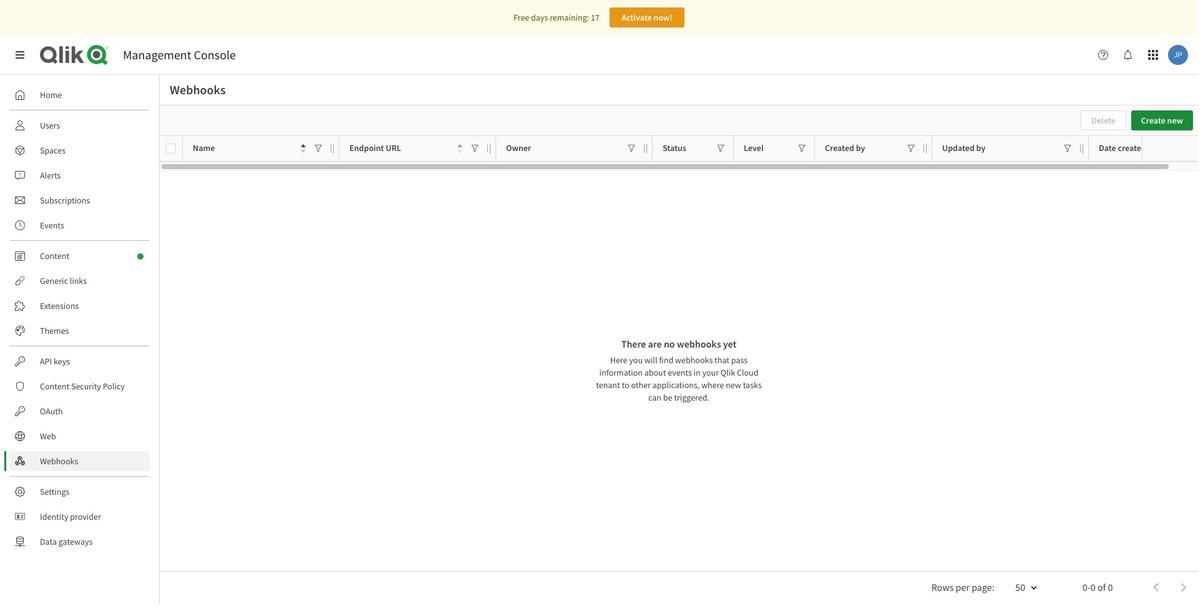 Task type: describe. For each thing, give the bounding box(es) containing it.
subscriptions
[[40, 195, 90, 206]]

created
[[825, 143, 855, 154]]

endpoint url button
[[350, 140, 463, 157]]

about
[[645, 367, 666, 378]]

settings link
[[10, 482, 150, 502]]

1 vertical spatial webhooks
[[676, 354, 713, 366]]

will
[[645, 354, 658, 366]]

0-
[[1083, 581, 1091, 593]]

links
[[70, 275, 87, 287]]

generic links link
[[10, 271, 150, 291]]

page:
[[972, 581, 995, 593]]

users link
[[10, 116, 150, 135]]

alerts
[[40, 170, 61, 181]]

0 vertical spatial webhooks
[[170, 82, 226, 97]]

management console
[[123, 47, 236, 62]]

endpoint url
[[350, 143, 401, 154]]

created by
[[825, 143, 866, 154]]

qlik
[[721, 367, 736, 378]]

created
[[1119, 143, 1147, 154]]

themes link
[[10, 321, 150, 341]]

level
[[744, 143, 764, 154]]

api keys link
[[10, 352, 150, 371]]

updated
[[943, 143, 975, 154]]

create new
[[1142, 115, 1184, 126]]

content for content security policy
[[40, 381, 69, 392]]

applications,
[[653, 379, 700, 391]]

tasks
[[743, 379, 762, 391]]

days
[[531, 12, 548, 23]]

home
[[40, 89, 62, 101]]

here
[[611, 354, 628, 366]]

1 0 from the left
[[1091, 581, 1096, 593]]

users
[[40, 120, 60, 131]]

data gateways link
[[10, 532, 150, 552]]

rows
[[932, 581, 954, 593]]

identity provider link
[[10, 507, 150, 527]]

name
[[193, 143, 215, 154]]

identity provider
[[40, 511, 101, 523]]

webhooks link
[[10, 451, 150, 471]]

new inside button
[[1168, 115, 1184, 126]]

remaining:
[[550, 12, 590, 23]]

information
[[600, 367, 643, 378]]

navigation pane element
[[0, 80, 159, 557]]

by for updated by
[[977, 143, 986, 154]]

status
[[663, 143, 687, 154]]

alerts link
[[10, 165, 150, 185]]

url
[[386, 143, 401, 154]]

other
[[632, 379, 651, 391]]

in
[[694, 367, 701, 378]]

to
[[622, 379, 630, 391]]

triggered.
[[674, 392, 710, 403]]

0-0 of 0
[[1083, 581, 1114, 593]]

content security policy link
[[10, 376, 150, 396]]

activate now! link
[[610, 7, 685, 27]]

oauth
[[40, 406, 63, 417]]

provider
[[70, 511, 101, 523]]

spaces link
[[10, 140, 150, 160]]

identity
[[40, 511, 68, 523]]

tenant
[[596, 379, 620, 391]]

web link
[[10, 426, 150, 446]]

can
[[649, 392, 662, 403]]

create new button
[[1132, 111, 1194, 130]]

extensions
[[40, 300, 79, 312]]

by for created by
[[856, 143, 866, 154]]

free days remaining: 17
[[514, 12, 600, 23]]

updated by
[[943, 143, 986, 154]]

date created
[[1100, 143, 1147, 154]]

events
[[668, 367, 692, 378]]

new inside there are no webhooks yet here you will find webhooks that pass information about events in your qlik cloud tenant to other applications, where new tasks can be triggered.
[[726, 379, 742, 391]]

2 0 from the left
[[1109, 581, 1114, 593]]

0 vertical spatial webhooks
[[677, 337, 722, 350]]

17
[[591, 12, 600, 23]]

new connector image
[[137, 253, 144, 260]]

oauth link
[[10, 401, 150, 421]]



Task type: vqa. For each thing, say whether or not it's contained in the screenshot.
Done button
no



Task type: locate. For each thing, give the bounding box(es) containing it.
find
[[659, 354, 674, 366]]

rows per page:
[[932, 581, 995, 593]]

webhooks
[[170, 82, 226, 97], [40, 456, 78, 467]]

1 horizontal spatial 0
[[1109, 581, 1114, 593]]

policy
[[103, 381, 125, 392]]

by right created
[[856, 143, 866, 154]]

0 horizontal spatial new
[[726, 379, 742, 391]]

owner
[[506, 143, 531, 154]]

0 vertical spatial new
[[1168, 115, 1184, 126]]

activate
[[622, 12, 652, 23]]

create
[[1142, 115, 1166, 126]]

0 left of
[[1091, 581, 1096, 593]]

management
[[123, 47, 191, 62]]

webhooks down web at the left of page
[[40, 456, 78, 467]]

0 horizontal spatial 0
[[1091, 581, 1096, 593]]

content
[[40, 250, 69, 262], [40, 381, 69, 392]]

by
[[856, 143, 866, 154], [977, 143, 986, 154]]

1 by from the left
[[856, 143, 866, 154]]

where
[[702, 379, 724, 391]]

spaces
[[40, 145, 66, 156]]

2 content from the top
[[40, 381, 69, 392]]

james peterson image
[[1169, 45, 1189, 65]]

web
[[40, 431, 56, 442]]

extensions link
[[10, 296, 150, 316]]

0 vertical spatial content
[[40, 250, 69, 262]]

new
[[1168, 115, 1184, 126], [726, 379, 742, 391]]

1 vertical spatial new
[[726, 379, 742, 391]]

your
[[703, 367, 719, 378]]

api keys
[[40, 356, 70, 367]]

data gateways
[[40, 536, 93, 548]]

new down qlik
[[726, 379, 742, 391]]

console
[[194, 47, 236, 62]]

be
[[664, 392, 673, 403]]

activate now!
[[622, 12, 673, 23]]

webhooks up that
[[677, 337, 722, 350]]

settings
[[40, 486, 70, 498]]

webhooks up in
[[676, 354, 713, 366]]

2 by from the left
[[977, 143, 986, 154]]

now!
[[654, 12, 673, 23]]

no
[[664, 337, 675, 350]]

0 horizontal spatial webhooks
[[40, 456, 78, 467]]

50
[[1016, 581, 1026, 593]]

generic links
[[40, 275, 87, 287]]

content security policy
[[40, 381, 125, 392]]

1 horizontal spatial by
[[977, 143, 986, 154]]

new right create
[[1168, 115, 1184, 126]]

endpoint
[[350, 143, 384, 154]]

are
[[648, 337, 662, 350]]

content for content
[[40, 250, 69, 262]]

free
[[514, 12, 530, 23]]

50 button
[[1001, 577, 1046, 599]]

there are no webhooks yet here you will find webhooks that pass information about events in your qlik cloud tenant to other applications, where new tasks can be triggered.
[[596, 337, 762, 403]]

content down api keys
[[40, 381, 69, 392]]

webhooks down console
[[170, 82, 226, 97]]

pass
[[732, 354, 748, 366]]

1 content from the top
[[40, 250, 69, 262]]

events link
[[10, 215, 150, 235]]

by right updated
[[977, 143, 986, 154]]

1 horizontal spatial new
[[1168, 115, 1184, 126]]

of
[[1098, 581, 1107, 593]]

subscriptions link
[[10, 190, 150, 210]]

gateways
[[59, 536, 93, 548]]

content link
[[10, 246, 150, 266]]

cloud
[[737, 367, 759, 378]]

date created button
[[1100, 140, 1165, 157]]

0 horizontal spatial by
[[856, 143, 866, 154]]

you
[[630, 354, 643, 366]]

name button
[[193, 140, 306, 157]]

1 vertical spatial content
[[40, 381, 69, 392]]

1 horizontal spatial webhooks
[[170, 82, 226, 97]]

keys
[[54, 356, 70, 367]]

generic
[[40, 275, 68, 287]]

management console element
[[123, 47, 236, 62]]

themes
[[40, 325, 69, 337]]

there
[[622, 337, 646, 350]]

security
[[71, 381, 101, 392]]

1 vertical spatial webhooks
[[40, 456, 78, 467]]

yet
[[724, 337, 737, 350]]

date
[[1100, 143, 1117, 154]]

events
[[40, 220, 64, 231]]

close sidebar menu image
[[15, 50, 25, 60]]

that
[[715, 354, 730, 366]]

content inside content security policy link
[[40, 381, 69, 392]]

webhooks
[[677, 337, 722, 350], [676, 354, 713, 366]]

webhooks inside navigation pane element
[[40, 456, 78, 467]]

0 right of
[[1109, 581, 1114, 593]]

content inside content "link"
[[40, 250, 69, 262]]

content up generic at the top left
[[40, 250, 69, 262]]

api
[[40, 356, 52, 367]]



